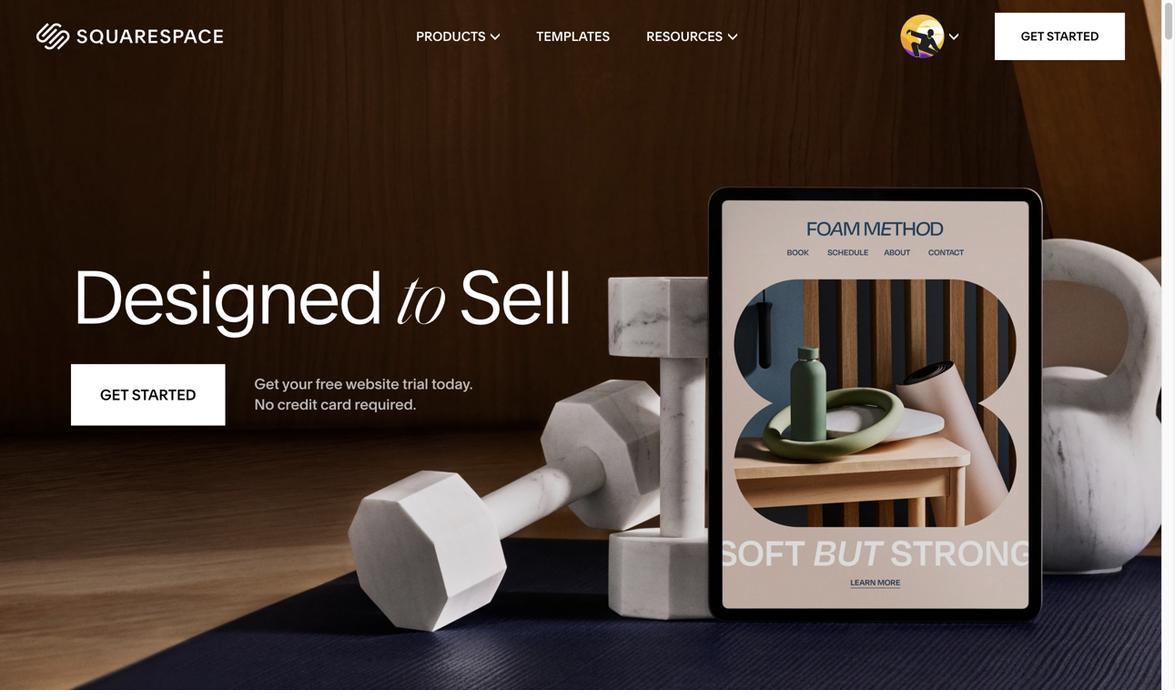 Task type: vqa. For each thing, say whether or not it's contained in the screenshot.
1st or
no



Task type: locate. For each thing, give the bounding box(es) containing it.
get started for get started 'link' to the bottom
[[100, 386, 196, 404]]

0 horizontal spatial started
[[132, 386, 196, 404]]

get started link
[[995, 13, 1125, 60], [71, 364, 225, 425]]

2 horizontal spatial get
[[1021, 29, 1044, 44]]

1 vertical spatial get started
[[100, 386, 196, 404]]

website
[[346, 375, 399, 393]]

required.
[[355, 396, 416, 413]]

0 horizontal spatial get started
[[100, 386, 196, 404]]

products
[[416, 29, 486, 44]]

1 horizontal spatial get started link
[[995, 13, 1125, 60]]

squarespace logo link
[[36, 23, 253, 50]]

templates
[[537, 29, 610, 44]]

your
[[282, 375, 312, 393]]

sell
[[459, 252, 571, 343]]

designed
[[71, 252, 382, 343]]

trial
[[403, 375, 428, 393]]

1 horizontal spatial get
[[254, 375, 279, 393]]

1 vertical spatial started
[[132, 386, 196, 404]]

squarespace logo image
[[36, 23, 223, 50]]

resources button
[[647, 0, 737, 73]]

designed to sell
[[71, 252, 571, 343]]

0 horizontal spatial get started link
[[71, 364, 225, 425]]

0 vertical spatial get started
[[1021, 29, 1099, 44]]

1 horizontal spatial started
[[1047, 29, 1099, 44]]

to
[[397, 269, 444, 342]]

templates link
[[537, 0, 610, 73]]

started
[[1047, 29, 1099, 44], [132, 386, 196, 404]]

get started for topmost get started 'link'
[[1021, 29, 1099, 44]]

get started
[[1021, 29, 1099, 44], [100, 386, 196, 404]]

1 vertical spatial get started link
[[71, 364, 225, 425]]

1 horizontal spatial get started
[[1021, 29, 1099, 44]]

get
[[1021, 29, 1044, 44], [254, 375, 279, 393], [100, 386, 128, 404]]

0 horizontal spatial get
[[100, 386, 128, 404]]



Task type: describe. For each thing, give the bounding box(es) containing it.
get your free website trial today. no credit card required.
[[254, 375, 473, 413]]

resources
[[647, 29, 723, 44]]

products button
[[416, 0, 500, 73]]

today.
[[432, 375, 473, 393]]

0 vertical spatial started
[[1047, 29, 1099, 44]]

credit
[[277, 396, 317, 413]]

card
[[321, 396, 351, 413]]

get for get started 'link' to the bottom
[[100, 386, 128, 404]]

0 vertical spatial get started link
[[995, 13, 1125, 60]]

get for topmost get started 'link'
[[1021, 29, 1044, 44]]

get inside get your free website trial today. no credit card required.
[[254, 375, 279, 393]]

free
[[316, 375, 343, 393]]

no
[[254, 396, 274, 413]]



